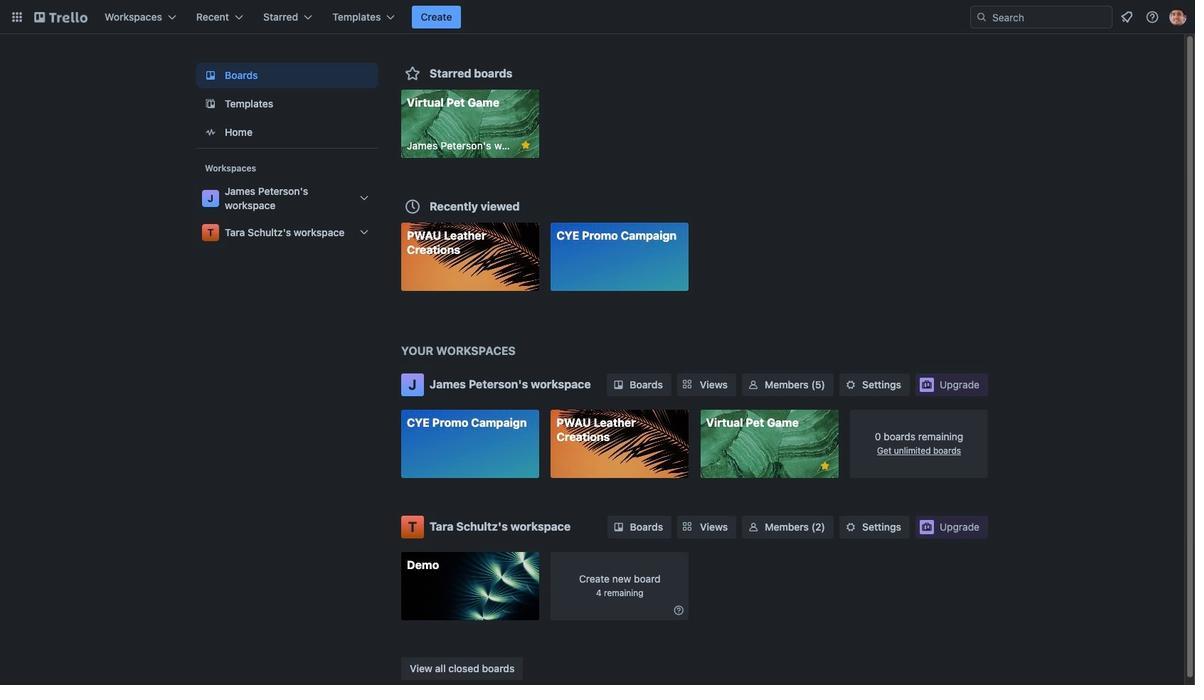 Task type: vqa. For each thing, say whether or not it's contained in the screenshot.
Workspace for Workspace views
no



Task type: describe. For each thing, give the bounding box(es) containing it.
click to unstar this board. it will be removed from your starred list. image
[[519, 139, 532, 152]]

open information menu image
[[1145, 10, 1160, 24]]

home image
[[202, 124, 219, 141]]

0 notifications image
[[1118, 9, 1135, 26]]



Task type: locate. For each thing, give the bounding box(es) containing it.
primary element
[[0, 0, 1195, 34]]

james peterson (jamespeterson93) image
[[1170, 9, 1187, 26]]

Search field
[[970, 6, 1113, 28]]

template board image
[[202, 95, 219, 112]]

search image
[[976, 11, 987, 23]]

board image
[[202, 67, 219, 84]]

sm image
[[844, 378, 858, 392], [612, 520, 626, 534], [844, 520, 858, 534], [672, 603, 686, 617]]

back to home image
[[34, 6, 88, 28]]

click to unstar this board. it will be removed from your starred list. image
[[819, 460, 831, 472]]

sm image
[[611, 378, 626, 392], [746, 378, 761, 392], [746, 520, 761, 534]]



